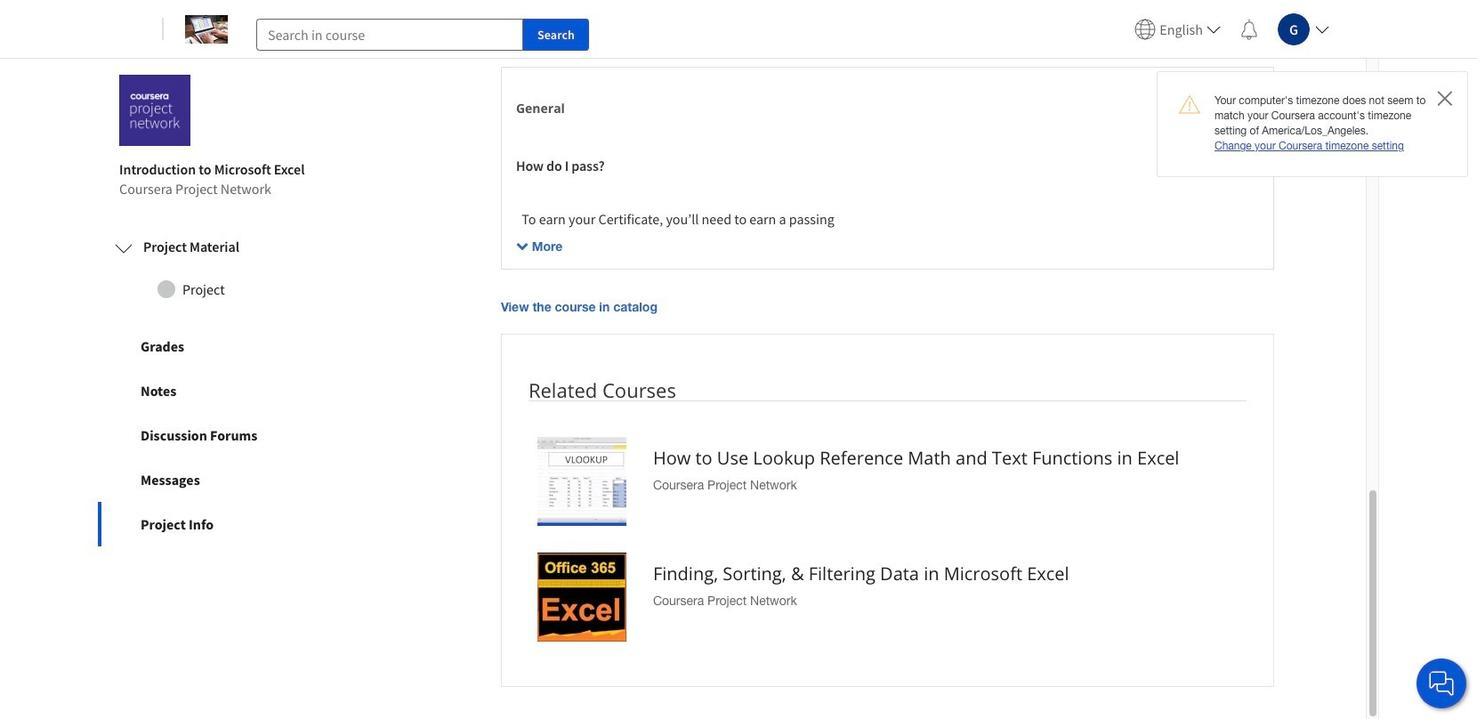 Task type: locate. For each thing, give the bounding box(es) containing it.
Search in course text field
[[256, 18, 523, 50]]

coursera project network image
[[119, 75, 190, 146]]

help center image
[[1431, 673, 1453, 694]]



Task type: describe. For each thing, give the bounding box(es) containing it.
timezone mismatch warning modal dialog
[[1157, 71, 1469, 177]]

name home page | coursera image
[[185, 15, 228, 43]]



Task type: vqa. For each thing, say whether or not it's contained in the screenshot.
the topmost queries
no



